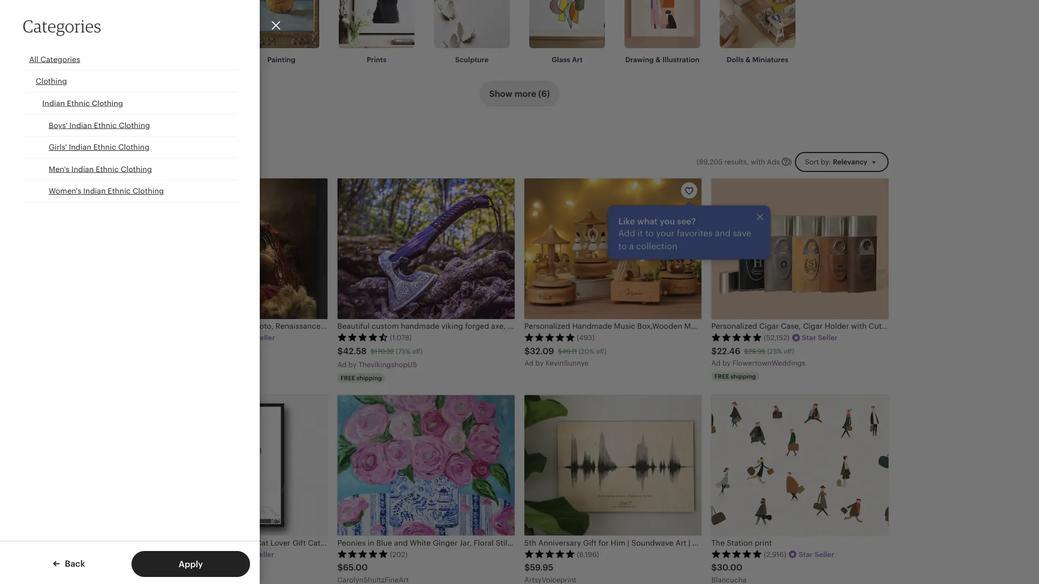 Task type: vqa. For each thing, say whether or not it's contained in the screenshot.
The Men'S
yes



Task type: locate. For each thing, give the bounding box(es) containing it.
recording
[[787, 539, 824, 548]]

1 horizontal spatial d
[[529, 359, 534, 367]]

0 horizontal spatial by
[[349, 361, 357, 369]]

d for 22.46
[[716, 359, 721, 367]]

sculpture link
[[434, 0, 510, 64]]

$ left '29.95'
[[712, 347, 717, 356]]

drawing
[[626, 55, 654, 64]]

1 horizontal spatial to
[[646, 228, 654, 238]]

clothing inside "button"
[[92, 99, 123, 108]]

star
[[240, 334, 254, 342], [802, 334, 817, 342], [239, 551, 253, 559], [799, 551, 813, 559]]

ethnic up women's indian ethnic clothing
[[96, 165, 119, 174]]

5 out of 5 stars image inside star seller link
[[151, 333, 201, 342]]

by down 22.46
[[723, 359, 731, 367]]

ethnic up the boys'
[[67, 99, 90, 108]]

shipping down $ 22.46 $ 29.95 (25% off) a d by flowertownweddings
[[731, 373, 756, 380]]

ethnic inside button
[[96, 165, 119, 174]]

clothing up boys' indian ethnic clothing
[[92, 99, 123, 108]]

a inside like what you see? add it to your favorites and save to a collection
[[629, 241, 634, 251]]

clothing down all categories
[[36, 77, 67, 86]]

women's
[[49, 187, 81, 196]]

$ inside $ 42.58 $ 170.32 (75% off)
[[371, 348, 375, 355]]

all categories
[[29, 55, 80, 64]]

by inside $ 22.46 $ 29.95 (25% off) a d by flowertownweddings
[[723, 359, 731, 367]]

custom royal portrait from photo, renaissance portrait, historical portrait, royal portrait, human portrait, custom men women portrait image
[[151, 179, 328, 319]]

clothing down the men's indian ethnic clothing button
[[133, 187, 164, 196]]

d down 32.09
[[529, 359, 534, 367]]

d for 32.09
[[529, 359, 534, 367]]

0 horizontal spatial art
[[572, 55, 583, 64]]

1 horizontal spatial &
[[746, 55, 751, 64]]

1 horizontal spatial anniversary
[[716, 539, 759, 548]]

$
[[338, 347, 343, 356], [525, 347, 530, 356], [712, 347, 717, 356], [371, 348, 375, 355], [558, 348, 562, 355], [745, 348, 749, 355], [151, 564, 156, 573], [338, 564, 343, 573], [525, 564, 530, 573], [712, 564, 717, 573], [185, 565, 189, 572]]

0 horizontal spatial to
[[619, 241, 627, 251]]

ethnic inside "button"
[[67, 99, 90, 108]]

1 horizontal spatial all
[[170, 158, 179, 166]]

89,205
[[700, 158, 723, 166]]

off)
[[412, 348, 423, 355], [596, 348, 607, 355], [784, 348, 795, 355], [226, 565, 237, 572]]

& inside dolls & miniatures link
[[746, 55, 751, 64]]

0 horizontal spatial &
[[656, 55, 661, 64]]

gift right recording
[[826, 539, 840, 548]]

boys'
[[49, 121, 67, 130]]

30.00 inside $ 30.00 blancucha
[[717, 564, 743, 573]]

0 horizontal spatial (20%
[[209, 565, 225, 572]]

girls' indian ethnic clothing button
[[23, 137, 237, 159]]

1 horizontal spatial by
[[536, 359, 544, 367]]

art right glass
[[572, 55, 583, 64]]

glass
[[552, 55, 571, 64]]

all inside button
[[170, 158, 179, 166]]

off) for 24.00
[[226, 565, 237, 572]]

print
[[755, 539, 772, 548]]

1 horizontal spatial gift
[[826, 539, 840, 548]]

free shipping for 42.58
[[341, 375, 382, 382]]

$ inside $ 59.95 artsyvoiceprint
[[525, 564, 530, 573]]

1 gift from the left
[[583, 539, 597, 548]]

(8,196)
[[577, 551, 599, 559]]

(
[[697, 158, 699, 166]]

categories
[[23, 16, 101, 36], [41, 55, 80, 64]]

30.00 down (8,555)
[[189, 565, 207, 572]]

clothing down the boys' indian ethnic clothing button
[[118, 143, 150, 152]]

all categories button
[[23, 49, 237, 71]]

shipping down the a d by thevikingshopus
[[357, 375, 382, 382]]

clothing for girls' indian ethnic clothing
[[118, 143, 150, 152]]

d
[[529, 359, 534, 367], [716, 359, 721, 367], [342, 361, 347, 369]]

2 gift from the left
[[826, 539, 840, 548]]

170.32
[[375, 348, 394, 355]]

0 horizontal spatial 30.00
[[189, 565, 207, 572]]

free
[[715, 373, 730, 380], [341, 375, 355, 382]]

1 horizontal spatial |
[[689, 539, 691, 548]]

free for 22.46
[[715, 373, 730, 380]]

men's
[[49, 165, 69, 174]]

personalized cigar case, cigar holder with cutter, groomsmen cigar case, gift for him, groomsmen gifts, cigar travel case, gift for husband image
[[712, 179, 889, 319]]

clothing
[[36, 77, 67, 86], [92, 99, 123, 108], [119, 121, 150, 130], [118, 143, 150, 152], [121, 165, 152, 174], [133, 187, 164, 196]]

1 vertical spatial to
[[619, 241, 627, 251]]

anniversary right 5th
[[539, 539, 581, 548]]

painting link
[[244, 0, 319, 64]]

shipping for 42.58
[[357, 375, 382, 382]]

1 anniversary from the left
[[539, 539, 581, 548]]

0 vertical spatial art
[[572, 55, 583, 64]]

d inside $ 32.09 $ 40.11 (20% off) a d by kevinsunnye
[[529, 359, 534, 367]]

1 & from the left
[[656, 55, 661, 64]]

5 out of 5 stars image
[[151, 333, 201, 342], [525, 333, 576, 342], [712, 333, 763, 342], [151, 550, 201, 559], [338, 550, 389, 559], [525, 550, 576, 559], [712, 550, 763, 559]]

seller for (52,152)
[[818, 334, 838, 342]]

5 out of 5 stars image for (2,916)
[[712, 550, 763, 559]]

$ 59.95 artsyvoiceprint
[[525, 564, 577, 584]]

a inside $ 32.09 $ 40.11 (20% off) a d by kevinsunnye
[[525, 359, 530, 367]]

& right dolls
[[746, 55, 751, 64]]

$ up blancucha on the right bottom of page
[[712, 564, 717, 573]]

ethnic down the men's indian ethnic clothing button
[[108, 187, 131, 196]]

0 horizontal spatial anniversary
[[539, 539, 581, 548]]

off) inside $ 32.09 $ 40.11 (20% off) a d by kevinsunnye
[[596, 348, 607, 355]]

seller
[[255, 334, 275, 342], [818, 334, 838, 342], [255, 551, 274, 559], [815, 551, 835, 559]]

the station print image
[[712, 396, 889, 536]]

(20% down (493)
[[579, 348, 595, 355]]

clothing for men's indian ethnic clothing
[[121, 165, 152, 174]]

1 horizontal spatial free shipping
[[715, 373, 756, 380]]

ethnic up men's indian ethnic clothing
[[93, 143, 116, 152]]

art left wood
[[676, 539, 687, 548]]

women's indian ethnic clothing button
[[23, 181, 237, 203]]

gift
[[583, 539, 597, 548], [826, 539, 840, 548]]

off) inside $ 42.58 $ 170.32 (75% off)
[[412, 348, 423, 355]]

|
[[628, 539, 630, 548], [689, 539, 691, 548], [761, 539, 763, 548]]

star for (8,555)
[[239, 551, 253, 559]]

0 horizontal spatial free
[[341, 375, 355, 382]]

| right him
[[628, 539, 630, 548]]

favorites
[[677, 228, 713, 238]]

clothing inside button
[[121, 165, 152, 174]]

indian for women's
[[83, 187, 106, 196]]

to right the it
[[646, 228, 654, 238]]

it
[[638, 228, 643, 238]]

star seller
[[240, 334, 275, 342], [802, 334, 838, 342], [239, 551, 274, 559], [799, 551, 835, 559]]

star seller for (8,555)
[[239, 551, 274, 559]]

| left voice
[[761, 539, 763, 548]]

indian right men's
[[71, 165, 94, 174]]

all inside button
[[29, 55, 39, 64]]

free shipping
[[715, 373, 756, 380], [341, 375, 382, 382]]

0 vertical spatial all
[[29, 55, 39, 64]]

glass art link
[[530, 0, 605, 64]]

indian up the boys'
[[42, 99, 65, 108]]

free down 22.46
[[715, 373, 730, 380]]

0 horizontal spatial free shipping
[[341, 375, 382, 382]]

1 horizontal spatial (20%
[[579, 348, 595, 355]]

off) right 40.11
[[596, 348, 607, 355]]

& right drawing
[[656, 55, 661, 64]]

the station print
[[712, 539, 772, 548]]

ethnic for men's
[[96, 165, 119, 174]]

free shipping for 22.46
[[715, 373, 756, 380]]

free for 42.58
[[341, 375, 355, 382]]

$ inside $ 65.00 carolynshultzfineart
[[338, 564, 343, 573]]

men's indian ethnic clothing button
[[23, 159, 237, 181]]

off) right apply
[[226, 565, 237, 572]]

add
[[619, 228, 636, 238]]

5th anniversary gift for him | soundwave art | wood anniversary | voice recording gift
[[525, 539, 840, 548]]

him
[[611, 539, 626, 548]]

2 horizontal spatial d
[[716, 359, 721, 367]]

2 horizontal spatial by
[[723, 359, 731, 367]]

30.00 inside $ 24.00 $ 30.00 (20% off)
[[189, 565, 207, 572]]

(20% inside $ 24.00 $ 30.00 (20% off)
[[209, 565, 225, 572]]

free shipping down 22.46
[[715, 373, 756, 380]]

indian for boys'
[[69, 121, 92, 130]]

$ up carolynshultzfineart
[[338, 564, 343, 573]]

ethnic for boys'
[[94, 121, 117, 130]]

free down the 42.58
[[341, 375, 355, 382]]

star for (52,152)
[[802, 334, 817, 342]]

0 horizontal spatial gift
[[583, 539, 597, 548]]

categories up all categories
[[23, 16, 101, 36]]

1 horizontal spatial shipping
[[731, 373, 756, 380]]

off) right (75%
[[412, 348, 423, 355]]

indian for men's
[[71, 165, 94, 174]]

30.00
[[717, 564, 743, 573], [189, 565, 207, 572]]

1 vertical spatial art
[[676, 539, 687, 548]]

shipping for 22.46
[[731, 373, 756, 380]]

free shipping down the a d by thevikingshopus
[[341, 375, 382, 382]]

glass art
[[552, 55, 583, 64]]

$ up the a d by thevikingshopus
[[371, 348, 375, 355]]

anniversary
[[539, 539, 581, 548], [716, 539, 759, 548]]

gift up '(8,196)'
[[583, 539, 597, 548]]

girls'
[[49, 143, 67, 152]]

| left wood
[[689, 539, 691, 548]]

off) inside $ 24.00 $ 30.00 (20% off)
[[226, 565, 237, 572]]

(20% for 24.00
[[209, 565, 225, 572]]

clothing for women's indian ethnic clothing
[[133, 187, 164, 196]]

ethnic
[[67, 99, 90, 108], [94, 121, 117, 130], [93, 143, 116, 152], [96, 165, 119, 174], [108, 187, 131, 196]]

by down 32.09
[[536, 359, 544, 367]]

1 vertical spatial (20%
[[209, 565, 225, 572]]

0 horizontal spatial all
[[29, 55, 39, 64]]

drawing & illustration link
[[625, 0, 701, 64]]

off) right '(25%'
[[784, 348, 795, 355]]

clothing down indian ethnic clothing "button"
[[119, 121, 150, 130]]

indian down indian ethnic clothing
[[69, 121, 92, 130]]

0 horizontal spatial |
[[628, 539, 630, 548]]

all for all categories
[[29, 55, 39, 64]]

seller for (2,916)
[[815, 551, 835, 559]]

all
[[29, 55, 39, 64], [170, 158, 179, 166]]

d inside $ 22.46 $ 29.95 (25% off) a d by flowertownweddings
[[716, 359, 721, 367]]

)
[[790, 158, 792, 166]]

shipping
[[731, 373, 756, 380], [357, 375, 382, 382]]

(20% down (8,555)
[[209, 565, 225, 572]]

you
[[660, 217, 675, 226]]

0 horizontal spatial shipping
[[357, 375, 382, 382]]

indian inside button
[[71, 165, 94, 174]]

off) inside $ 22.46 $ 29.95 (25% off) a d by flowertownweddings
[[784, 348, 795, 355]]

back
[[63, 559, 85, 569]]

to down the add
[[619, 241, 627, 251]]

by inside $ 32.09 $ 40.11 (20% off) a d by kevinsunnye
[[536, 359, 544, 367]]

clothing down girls' indian ethnic clothing button
[[121, 165, 152, 174]]

1 horizontal spatial free
[[715, 373, 730, 380]]

(202)
[[390, 551, 408, 559]]

by down the 42.58
[[349, 361, 357, 369]]

indian right girls' at left top
[[69, 143, 91, 152]]

back link
[[53, 558, 85, 570]]

0 vertical spatial to
[[646, 228, 654, 238]]

0 vertical spatial (20%
[[579, 348, 595, 355]]

(20% for 32.09
[[579, 348, 595, 355]]

$ down 5th
[[525, 564, 530, 573]]

2 horizontal spatial |
[[761, 539, 763, 548]]

1 vertical spatial all
[[170, 158, 179, 166]]

5 out of 5 stars image for (8,196)
[[525, 550, 576, 559]]

(52,152)
[[764, 334, 790, 342]]

$ right 24.00 on the bottom
[[185, 565, 189, 572]]

& for miniatures
[[746, 55, 751, 64]]

d down the 42.58
[[342, 361, 347, 369]]

30.00 up blancucha on the right bottom of page
[[717, 564, 743, 573]]

by
[[536, 359, 544, 367], [723, 359, 731, 367], [349, 361, 357, 369]]

24.00
[[156, 564, 181, 573]]

& inside "drawing & illustration" link
[[656, 55, 661, 64]]

prints link
[[339, 0, 415, 64]]

d down 22.46
[[716, 359, 721, 367]]

2 & from the left
[[746, 55, 751, 64]]

indian down men's indian ethnic clothing
[[83, 187, 106, 196]]

beautiful custom handmade viking forged axe, groomsmen gift , birthday gift, collectibles axe , gift for him , anniversary gift for husband image
[[338, 179, 515, 319]]

1 vertical spatial categories
[[41, 55, 80, 64]]

smaller xs image
[[685, 187, 694, 197]]

ethnic up the "girls' indian ethnic clothing" at the left
[[94, 121, 117, 130]]

1 horizontal spatial 30.00
[[717, 564, 743, 573]]

(20% inside $ 32.09 $ 40.11 (20% off) a d by kevinsunnye
[[579, 348, 595, 355]]

anniversary up $ 30.00 blancucha
[[716, 539, 759, 548]]

a
[[629, 241, 634, 251], [525, 359, 530, 367], [712, 359, 717, 367], [338, 361, 342, 369]]

(1,078)
[[390, 334, 412, 342]]

star seller link
[[151, 179, 328, 385]]

categories up indian ethnic clothing
[[41, 55, 80, 64]]

art
[[572, 55, 583, 64], [676, 539, 687, 548]]

&
[[656, 55, 661, 64], [746, 55, 751, 64]]



Task type: describe. For each thing, give the bounding box(es) containing it.
5 out of 5 stars image for (8,555)
[[151, 550, 201, 559]]

miniatures
[[753, 55, 789, 64]]

$ up kevinsunnye
[[558, 348, 562, 355]]

for
[[599, 539, 609, 548]]

prints
[[367, 55, 387, 64]]

a inside $ 22.46 $ 29.95 (25% off) a d by flowertownweddings
[[712, 359, 717, 367]]

women's indian ethnic clothing
[[49, 187, 164, 196]]

& for illustration
[[656, 55, 661, 64]]

your
[[657, 228, 675, 238]]

by for 32.09
[[536, 359, 544, 367]]

girls' indian ethnic clothing
[[49, 143, 150, 152]]

save
[[733, 228, 752, 238]]

blancucha
[[712, 576, 747, 584]]

dolls & miniatures
[[727, 55, 789, 64]]

(493)
[[577, 334, 595, 342]]

ethnic for women's
[[108, 187, 131, 196]]

(8,555)
[[203, 551, 226, 559]]

apply button
[[132, 552, 250, 578]]

ads
[[768, 158, 780, 166]]

apply
[[179, 560, 203, 570]]

3 | from the left
[[761, 539, 763, 548]]

22.46
[[717, 347, 741, 356]]

5th anniversary gift for him | soundwave art | wood anniversary | voice recording gift image
[[525, 396, 702, 536]]

indian ethnic clothing button
[[23, 93, 237, 115]]

(2,916)
[[764, 551, 787, 559]]

5 out of 5 stars image for (202)
[[338, 550, 389, 559]]

40.11
[[562, 348, 577, 355]]

5 out of 5 stars image for star seller
[[151, 333, 201, 342]]

$ 32.09 $ 40.11 (20% off) a d by kevinsunnye
[[525, 347, 607, 367]]

4.5 out of 5 stars image
[[338, 333, 389, 342]]

off) for 42.58
[[412, 348, 423, 355]]

by for 22.46
[[723, 359, 731, 367]]

personalized handmade music box,wooden music box,wooden horse musical carousel,vintage music box,heirloom carousel,baby boy girl shower gift image
[[525, 179, 702, 319]]

$ left apply
[[151, 564, 156, 573]]

station
[[727, 539, 753, 548]]

indian for girls'
[[69, 143, 91, 152]]

$ 24.00 $ 30.00 (20% off)
[[151, 564, 237, 573]]

sculpture
[[455, 55, 489, 64]]

1 horizontal spatial art
[[676, 539, 687, 548]]

$ 30.00 blancucha
[[712, 564, 747, 584]]

results,
[[725, 158, 749, 166]]

5 out of 5 stars image for (493)
[[525, 333, 576, 342]]

what
[[638, 217, 658, 226]]

0 horizontal spatial d
[[342, 361, 347, 369]]

with
[[751, 158, 766, 166]]

off) for 32.09
[[596, 348, 607, 355]]

thevikingshopus
[[359, 361, 417, 369]]

1 | from the left
[[628, 539, 630, 548]]

drawing & illustration
[[626, 55, 700, 64]]

32.09
[[530, 347, 554, 356]]

wood
[[693, 539, 714, 548]]

seller for (8,555)
[[255, 551, 274, 559]]

$ right 22.46
[[745, 348, 749, 355]]

dolls & miniatures link
[[720, 0, 796, 64]]

off) for 22.46
[[784, 348, 795, 355]]

soundwave
[[632, 539, 674, 548]]

5 out of 5 stars image for (52,152)
[[712, 333, 763, 342]]

like
[[619, 217, 635, 226]]

flowertownweddings
[[733, 359, 806, 367]]

filters
[[181, 158, 201, 166]]

59.95
[[530, 564, 554, 573]]

ethnic for girls'
[[93, 143, 116, 152]]

5th
[[525, 539, 537, 548]]

star seller for (2,916)
[[799, 551, 835, 559]]

a d by thevikingshopus
[[338, 361, 417, 369]]

2 | from the left
[[689, 539, 691, 548]]

boys' indian ethnic clothing
[[49, 121, 150, 130]]

indian ethnic clothing
[[42, 99, 123, 108]]

(25%
[[768, 348, 783, 355]]

black cat print painting print cat lover gift cat decor cat art decor wall art home decor cat lover gift unframed select your print image
[[151, 396, 328, 536]]

$ 42.58 $ 170.32 (75% off)
[[338, 347, 423, 356]]

$ inside $ 24.00 $ 30.00 (20% off)
[[185, 565, 189, 572]]

29.95
[[749, 348, 766, 355]]

clothing inside 'button'
[[36, 77, 67, 86]]

(75%
[[396, 348, 411, 355]]

like what you see? add it to your favorites and save to a collection
[[619, 217, 752, 251]]

star for (2,916)
[[799, 551, 813, 559]]

indian inside "button"
[[42, 99, 65, 108]]

clothing button
[[23, 71, 237, 93]]

men's indian ethnic clothing
[[49, 165, 152, 174]]

art inside glass art link
[[572, 55, 583, 64]]

boys' indian ethnic clothing button
[[23, 115, 237, 137]]

voice
[[765, 539, 785, 548]]

0 vertical spatial categories
[[23, 16, 101, 36]]

star seller for (52,152)
[[802, 334, 838, 342]]

all filters button
[[151, 152, 210, 172]]

painting
[[267, 55, 296, 64]]

the
[[712, 539, 725, 548]]

all for all filters
[[170, 158, 179, 166]]

$ left 40.11
[[525, 347, 530, 356]]

dolls
[[727, 55, 744, 64]]

see?
[[677, 217, 696, 226]]

search filters dialog
[[0, 0, 1040, 585]]

with ads
[[751, 158, 780, 166]]

collection
[[637, 241, 678, 251]]

$ down 4.5 out of 5 stars image
[[338, 347, 343, 356]]

peonies in blue and white ginger jar, floral still life, pink peonies,fine art print, "frances" by carolyn shultz image
[[338, 396, 515, 536]]

and
[[715, 228, 731, 238]]

$ 22.46 $ 29.95 (25% off) a d by flowertownweddings
[[712, 347, 806, 367]]

$ inside $ 30.00 blancucha
[[712, 564, 717, 573]]

carolynshultzfineart
[[338, 576, 409, 584]]

categories inside button
[[41, 55, 80, 64]]

$ 65.00 carolynshultzfineart
[[338, 564, 409, 584]]

all filters
[[170, 158, 201, 166]]

2 anniversary from the left
[[716, 539, 759, 548]]

42.58
[[343, 347, 367, 356]]

illustration
[[663, 55, 700, 64]]

65.00
[[343, 564, 368, 573]]

clothing for boys' indian ethnic clothing
[[119, 121, 150, 130]]

kevinsunnye
[[546, 359, 589, 367]]



